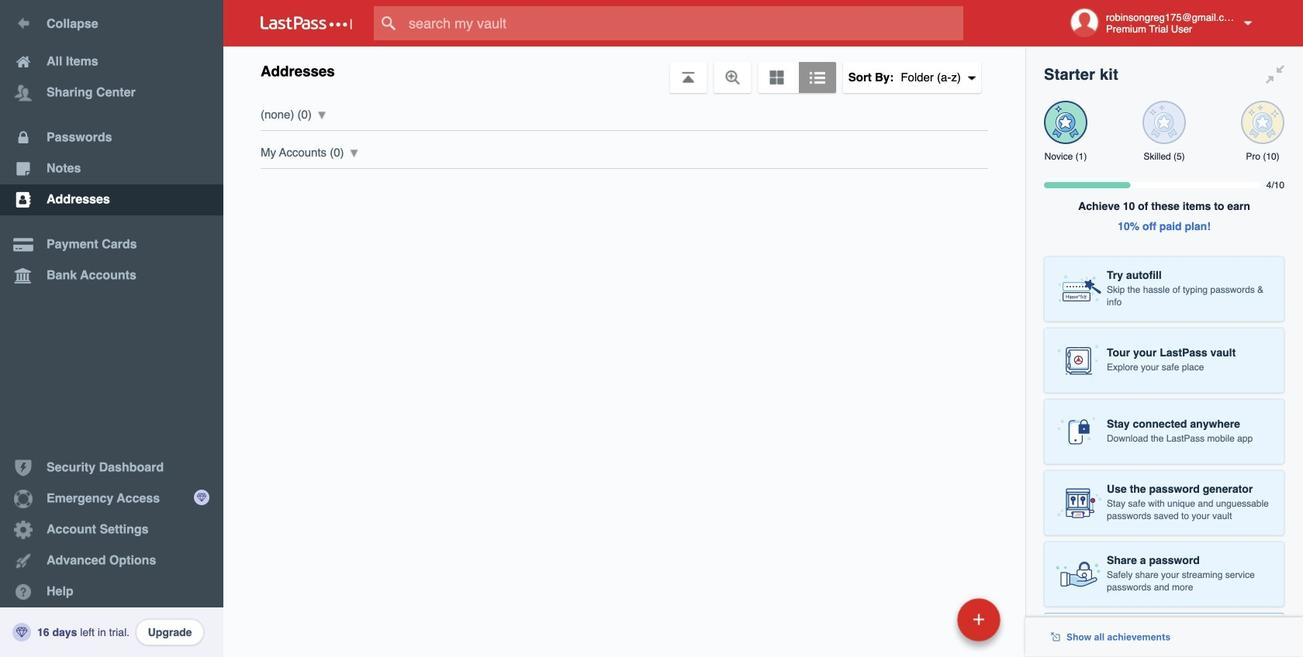 Task type: vqa. For each thing, say whether or not it's contained in the screenshot.
text box
no



Task type: locate. For each thing, give the bounding box(es) containing it.
lastpass image
[[261, 16, 352, 30]]

search my vault text field
[[374, 6, 994, 40]]

new item navigation
[[851, 594, 1010, 658]]

Search search field
[[374, 6, 994, 40]]



Task type: describe. For each thing, give the bounding box(es) containing it.
new item element
[[851, 598, 1006, 642]]

main navigation navigation
[[0, 0, 223, 658]]

vault options navigation
[[223, 47, 1025, 93]]



